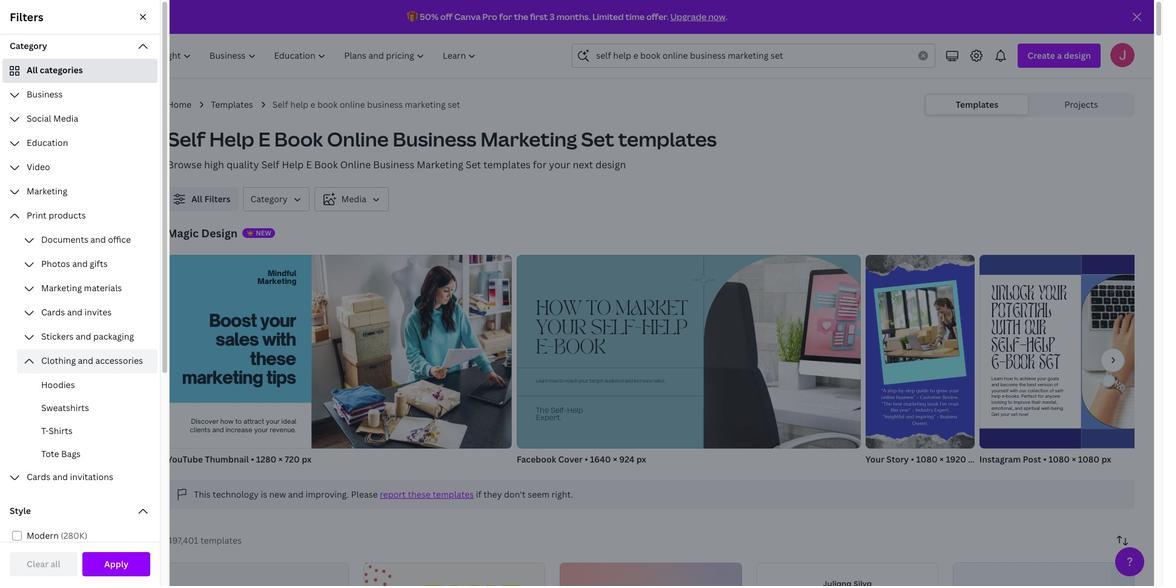 Task type: describe. For each thing, give the bounding box(es) containing it.
1 horizontal spatial -
[[917, 395, 919, 401]]

marketing button
[[2, 180, 158, 204]]

stickers
[[41, 331, 74, 342]]

0 vertical spatial home
[[167, 99, 192, 110]]

category inside category button
[[251, 193, 288, 205]]

497,401
[[167, 535, 198, 547]]

canva inside "button"
[[74, 138, 99, 149]]

t-
[[41, 425, 49, 437]]

help up quality
[[209, 126, 254, 152]]

all for all templates
[[41, 199, 52, 211]]

to inside "a step-by-step guide to grow your online business" - customer review. "the best marketing book i've read this year" - industry expert. "insightful and inspiring" - business owner.
[[930, 388, 935, 394]]

free •
[[48, 111, 69, 121]]

magic design
[[167, 226, 238, 241]]

books.
[[1006, 394, 1020, 399]]

cards for cards and invites
[[41, 307, 65, 318]]

cards for cards and invitations
[[27, 471, 50, 483]]

create a team
[[39, 558, 96, 570]]

your inside "a step-by-step guide to grow your online business" - customer review. "the best marketing book i've read this year" - industry expert. "insightful and inspiring" - business owner.
[[949, 388, 959, 394]]

how
[[536, 300, 582, 319]]

e- inside unlock your potential with our self-help e-book set learn how to achieve your goals and become the best version of yourself with our collection of self- help e-books. perfect for anyone looking to improve their mental, emotional, and spiritual well-being. get your set now!
[[992, 354, 1006, 375]]

1 vertical spatial online
[[340, 158, 371, 171]]

gifts
[[90, 258, 108, 270]]

colourful self help development book cover image
[[364, 563, 546, 587]]

instagram
[[980, 454, 1021, 465]]

tips
[[266, 367, 296, 388]]

help inside unlock your potential with our self-help e-book set learn how to achieve your goals and become the best version of yourself with our collection of self- help e-books. perfect for anyone looking to improve their mental, emotional, and spiritual well-being. get your set now!
[[992, 394, 1001, 399]]

497,401 templates
[[167, 535, 242, 547]]

your left content on the left
[[17, 288, 33, 298]]

• right free on the top left of page
[[66, 111, 69, 121]]

0 horizontal spatial -
[[912, 408, 914, 414]]

home link
[[167, 98, 192, 111]]

report
[[380, 489, 406, 501]]

self- inside how to market your self-help e-book
[[591, 320, 642, 338]]

for inside self help e book online business marketing set templates browse high quality self help e book online business marketing set templates for your next design
[[533, 158, 547, 171]]

0 horizontal spatial set
[[448, 99, 460, 110]]

cover
[[558, 454, 583, 465]]

1 vertical spatial these
[[408, 489, 431, 501]]

grow
[[937, 388, 948, 394]]

your inside 'boost your sales with these marketing tips'
[[260, 310, 296, 331]]

back to home link
[[10, 165, 158, 189]]

attract
[[244, 418, 264, 426]]

documents
[[41, 234, 88, 245]]

with up books.
[[1010, 388, 1019, 393]]

modern
[[27, 530, 59, 542]]

if
[[476, 489, 482, 501]]

owner.
[[912, 420, 928, 427]]

youtube thumbnail • 1280 × 720 px group
[[167, 255, 512, 466]]

filters inside button
[[204, 193, 231, 205]]

stickers and packaging
[[41, 331, 134, 342]]

potential
[[992, 303, 1052, 323]]

design
[[201, 226, 238, 241]]

technology
[[213, 489, 259, 501]]

top level navigation element
[[107, 44, 487, 68]]

story
[[887, 454, 909, 465]]

creators you follow link
[[10, 304, 158, 328]]

off
[[440, 11, 453, 22]]

quality
[[227, 158, 259, 171]]

0 vertical spatial book
[[274, 126, 323, 152]]

marketing inside 'boost your sales with these marketing tips'
[[182, 367, 263, 388]]

perfect
[[1022, 394, 1037, 399]]

clothing and accessories button
[[17, 350, 158, 374]]

time
[[626, 11, 645, 22]]

they
[[484, 489, 502, 501]]

0 horizontal spatial home
[[71, 171, 95, 182]]

0 horizontal spatial for
[[499, 11, 512, 22]]

browse
[[167, 158, 202, 171]]

1080 for post
[[1049, 454, 1070, 465]]

0 vertical spatial marketing
[[405, 99, 446, 110]]

category inside category dropdown button
[[10, 40, 47, 52]]

help inside the self-help expert.
[[567, 407, 583, 414]]

yellow minimalist self-help book cover image
[[757, 563, 939, 587]]

i've
[[940, 401, 947, 407]]

review.
[[943, 395, 959, 401]]

inspiring"
[[916, 414, 936, 420]]

spiritual
[[1024, 406, 1040, 411]]

creators you follow
[[42, 310, 124, 322]]

× for 1920
[[940, 454, 944, 465]]

this technology is new and improving. please report these templates if they don't seem right.
[[194, 489, 573, 501]]

set inside unlock your potential with our self-help e-book set learn how to achieve your goals and become the best version of yourself with our collection of self- help e-books. perfect for anyone looking to improve their mental, emotional, and spiritual well-being. get your set now!
[[1011, 412, 1018, 417]]

to up the become
[[1014, 376, 1019, 382]]

is
[[261, 489, 267, 501]]

report these templates link
[[380, 489, 474, 501]]

clear
[[27, 559, 49, 570]]

photos for photos
[[41, 227, 70, 239]]

1 horizontal spatial pro
[[483, 11, 498, 22]]

with for self-
[[992, 320, 1021, 340]]

photos and gifts
[[41, 258, 108, 270]]

step-
[[888, 388, 899, 394]]

our
[[1020, 388, 1027, 393]]

marketing materials button
[[17, 277, 158, 301]]

help up category button
[[282, 158, 304, 171]]

pro inside "get canva pro" "button"
[[101, 138, 115, 149]]

right.
[[552, 489, 573, 501]]

0 horizontal spatial e
[[258, 126, 270, 152]]

don't
[[504, 489, 526, 501]]

style button
[[2, 500, 158, 524]]

all templates link
[[17, 194, 150, 217]]

revenue.
[[270, 426, 297, 434]]

brand templates
[[42, 339, 111, 351]]

1640
[[590, 454, 611, 465]]

help inside unlock your potential with our self-help e-book set learn how to achieve your goals and become the best version of yourself with our collection of self- help e-books. perfect for anyone looking to improve their mental, emotional, and spiritual well-being. get your set now!
[[1027, 337, 1056, 358]]

to right back
[[60, 171, 69, 182]]

0 vertical spatial of
[[1054, 382, 1058, 388]]

your inside self help e book online business marketing set templates browse high quality self help e book online business marketing set templates for your next design
[[549, 158, 571, 171]]

offer.
[[647, 11, 669, 22]]

1 vertical spatial book
[[314, 158, 338, 171]]

book inside how to market your self-help e-book
[[554, 339, 606, 358]]

and inside discover how to attract your ideal clients and increase your revenue.
[[212, 426, 224, 434]]

hoodies
[[41, 379, 75, 391]]

(280k)
[[61, 530, 87, 542]]

mental,
[[1042, 400, 1058, 405]]

your down attract
[[254, 426, 268, 434]]

50%
[[420, 11, 439, 22]]

their
[[1032, 400, 1041, 405]]

business up media button
[[373, 158, 415, 171]]

personal
[[48, 98, 84, 109]]

• for youtube thumbnail • 1280 × 720 px
[[251, 454, 254, 465]]

step
[[906, 388, 915, 394]]

red simple self-help book cover image
[[167, 563, 349, 587]]

and inside dropdown button
[[76, 331, 91, 342]]

sales.
[[654, 379, 665, 384]]

modern (280k)
[[27, 530, 87, 542]]

media button
[[314, 187, 389, 211]]

and inside facebook cover • 1640 × 924 px group
[[625, 379, 633, 384]]

these inside 'boost your sales with these marketing tips'
[[250, 348, 296, 369]]

shirts
[[49, 425, 73, 437]]

yourself
[[992, 388, 1009, 393]]

ideal
[[282, 418, 297, 426]]

× for 720
[[279, 454, 283, 465]]

your up revenue.
[[266, 418, 280, 426]]

e- inside how to market your self-help e-book
[[536, 339, 554, 358]]

the inside unlock your potential with our self-help e-book set learn how to achieve your goals and become the best version of yourself with our collection of self- help e-books. perfect for anyone looking to improve their mental, emotional, and spiritual well-being. get your set now!
[[1019, 382, 1026, 388]]

materials
[[84, 282, 122, 294]]

all for all filters
[[191, 193, 202, 205]]

upgrade now button
[[671, 11, 726, 22]]

boost
[[209, 310, 257, 331]]

sweatshirts button
[[32, 397, 158, 420]]

business down business
[[393, 126, 477, 152]]

mindful marketing
[[257, 269, 297, 286]]

marketing inside dropdown button
[[41, 282, 82, 294]]

px for your story • 1080 × 1920 px
[[968, 454, 978, 465]]

1
[[81, 111, 84, 121]]

customer
[[920, 395, 941, 401]]

templates inside 'link'
[[69, 339, 111, 351]]

1 horizontal spatial e
[[306, 158, 312, 171]]

invites
[[85, 307, 112, 318]]

all categories button
[[2, 59, 158, 83]]

projects
[[1065, 99, 1098, 110]]

your inside group
[[866, 454, 885, 465]]

discover how to attract your ideal clients and increase your revenue.
[[190, 418, 297, 434]]

• for instagram post • 1080 × 1080 px
[[1044, 454, 1047, 465]]

book inside unlock your potential with our self-help e-book set learn how to achieve your goals and become the best version of yourself with our collection of self- help e-books. perfect for anyone looking to improve their mental, emotional, and spiritual well-being. get your set now!
[[1006, 354, 1035, 375]]

2 vertical spatial self
[[261, 158, 279, 171]]

video
[[27, 161, 50, 173]]



Task type: locate. For each thing, give the bounding box(es) containing it.
1 vertical spatial marketing
[[182, 367, 263, 388]]

business"
[[896, 395, 915, 401]]

increase inside discover how to attract your ideal clients and increase your revenue.
[[226, 426, 253, 434]]

how inside facebook cover • 1640 × 924 px group
[[549, 379, 558, 384]]

marketing right business
[[405, 99, 446, 110]]

of up anyone in the right of the page
[[1050, 388, 1054, 393]]

• right post
[[1044, 454, 1047, 465]]

design
[[596, 158, 626, 171]]

2 vertical spatial -
[[937, 414, 939, 420]]

your inside how to market your self-help e-book
[[536, 320, 586, 338]]

0 vertical spatial e
[[258, 126, 270, 152]]

cards down the tote on the bottom left of the page
[[27, 471, 50, 483]]

to inside how to market your self-help e-book
[[586, 300, 611, 319]]

0 vertical spatial set
[[581, 126, 614, 152]]

canva
[[454, 11, 481, 22], [74, 138, 99, 149]]

e- down how
[[536, 339, 554, 358]]

how inside discover how to attract your ideal clients and increase your revenue.
[[220, 418, 234, 426]]

marketing materials
[[41, 282, 122, 294]]

•
[[66, 111, 69, 121], [251, 454, 254, 465], [585, 454, 588, 465], [911, 454, 914, 465], [1044, 454, 1047, 465]]

2 × from the left
[[613, 454, 617, 465]]

increase for target
[[634, 379, 653, 384]]

0 vertical spatial self
[[272, 99, 288, 110]]

- down guide
[[917, 395, 919, 401]]

these down boost
[[250, 348, 296, 369]]

e up quality
[[258, 126, 270, 152]]

emotional,
[[992, 406, 1014, 411]]

youtube
[[167, 454, 203, 465]]

canva right the "off"
[[454, 11, 481, 22]]

0 horizontal spatial all
[[27, 64, 38, 76]]

1 vertical spatial pro
[[101, 138, 115, 149]]

with for marketing
[[262, 329, 296, 350]]

looking
[[992, 400, 1007, 405]]

this
[[194, 489, 211, 501]]

1 horizontal spatial canva
[[454, 11, 481, 22]]

1 horizontal spatial all
[[41, 199, 52, 211]]

media inside button
[[342, 193, 367, 205]]

learn inside facebook cover • 1640 × 924 px group
[[536, 379, 549, 384]]

1 vertical spatial filters
[[204, 193, 231, 205]]

720
[[285, 454, 300, 465]]

office
[[108, 234, 131, 245]]

0 vertical spatial expert.
[[935, 408, 950, 414]]

0 vertical spatial increase
[[634, 379, 653, 384]]

documents and office
[[41, 234, 131, 245]]

canva down social media dropdown button
[[74, 138, 99, 149]]

of down goals on the bottom right of page
[[1054, 382, 1058, 388]]

2 px from the left
[[637, 454, 646, 465]]

marketing down business"
[[904, 401, 926, 407]]

1 horizontal spatial templates
[[211, 99, 253, 110]]

expert. down i've
[[935, 408, 950, 414]]

bags
[[61, 448, 81, 460]]

1 vertical spatial home
[[71, 171, 95, 182]]

all inside button
[[191, 193, 202, 205]]

home left templates link
[[167, 99, 192, 110]]

business
[[367, 99, 403, 110]]

set left now!
[[1011, 412, 1018, 417]]

category up all categories at the top left of page
[[10, 40, 47, 52]]

self- inside unlock your potential with our self-help e-book set learn how to achieve your goals and become the best version of yourself with our collection of self- help e-books. perfect for anyone looking to improve their mental, emotional, and spiritual well-being. get your set now!
[[992, 337, 1027, 358]]

photos down the 'print products'
[[41, 227, 70, 239]]

to right how
[[586, 300, 611, 319]]

0 horizontal spatial filters
[[10, 10, 43, 24]]

1 horizontal spatial the
[[1019, 382, 1026, 388]]

self-
[[591, 320, 642, 338], [992, 337, 1027, 358], [551, 407, 567, 414]]

1 vertical spatial book
[[554, 339, 606, 358]]

being.
[[1052, 406, 1064, 411]]

increase left "sales."
[[634, 379, 653, 384]]

1 px from the left
[[302, 454, 312, 465]]

1 horizontal spatial self-
[[591, 320, 642, 338]]

business inside dropdown button
[[27, 88, 63, 100]]

get down social media
[[57, 138, 72, 149]]

2 horizontal spatial marketing
[[904, 401, 926, 407]]

"the
[[882, 401, 892, 407]]

book inside "a step-by-step guide to grow your online business" - customer review. "the best marketing book i've read this year" - industry expert. "insightful and inspiring" - business owner.
[[928, 401, 939, 407]]

limited
[[593, 11, 624, 22]]

your left story
[[866, 454, 885, 465]]

1 vertical spatial canva
[[74, 138, 99, 149]]

1 photos from the top
[[41, 227, 70, 239]]

your up our
[[1039, 285, 1067, 306]]

team
[[75, 558, 96, 570]]

0 horizontal spatial 1080
[[917, 454, 938, 465]]

1080 for story
[[917, 454, 938, 465]]

set inside unlock your potential with our self-help e-book set learn how to achieve your goals and become the best version of yourself with our collection of self- help e-books. perfect for anyone looking to improve their mental, emotional, and spiritual well-being. get your set now!
[[1040, 354, 1061, 375]]

cards inside cards and invitations dropdown button
[[27, 471, 50, 483]]

px for instagram post • 1080 × 1080 px
[[1102, 454, 1112, 465]]

best
[[1027, 382, 1037, 388], [893, 401, 902, 407]]

expert. down the
[[536, 415, 561, 422]]

cards inside dropdown button
[[41, 307, 65, 318]]

3 × from the left
[[940, 454, 944, 465]]

- right inspiring"
[[937, 414, 939, 420]]

2 vertical spatial marketing
[[904, 401, 926, 407]]

1 vertical spatial of
[[1050, 388, 1054, 393]]

2 1080 from the left
[[1049, 454, 1070, 465]]

reach
[[565, 379, 578, 384]]

anyone
[[1045, 394, 1060, 399]]

×
[[279, 454, 283, 465], [613, 454, 617, 465], [940, 454, 944, 465], [1072, 454, 1076, 465]]

t-shirts
[[41, 425, 73, 437]]

now!
[[1019, 412, 1029, 417]]

1 vertical spatial cards
[[27, 471, 50, 483]]

self- inside the self-help expert.
[[551, 407, 567, 414]]

2 photos from the top
[[41, 258, 70, 270]]

marketing down sales
[[182, 367, 263, 388]]

how for target
[[549, 379, 558, 384]]

education
[[27, 137, 68, 148]]

seem
[[528, 489, 550, 501]]

how right discover
[[220, 418, 234, 426]]

apply
[[104, 559, 128, 570]]

brand templates link
[[10, 333, 158, 358]]

clear all button
[[10, 553, 78, 577]]

self for help
[[272, 99, 288, 110]]

set
[[448, 99, 460, 110], [1011, 412, 1018, 417]]

for left first
[[499, 11, 512, 22]]

help down market
[[642, 320, 688, 338]]

your
[[549, 158, 571, 171], [260, 310, 296, 331], [1037, 376, 1047, 382], [579, 379, 589, 384], [949, 388, 959, 394], [1001, 412, 1010, 417], [266, 418, 280, 426], [254, 426, 268, 434]]

• right story
[[911, 454, 914, 465]]

• for facebook cover • 1640 × 924 px
[[585, 454, 588, 465]]

your content
[[17, 288, 64, 298]]

starred
[[42, 368, 73, 380]]

0 horizontal spatial canva
[[74, 138, 99, 149]]

1 vertical spatial best
[[893, 401, 902, 407]]

the up our
[[1019, 382, 1026, 388]]

1 horizontal spatial for
[[533, 158, 547, 171]]

facebook cover • 1640 × 924 px group
[[517, 255, 880, 466]]

business up free on the top left of page
[[27, 88, 63, 100]]

3 px from the left
[[968, 454, 978, 465]]

1 horizontal spatial category
[[251, 193, 288, 205]]

improve
[[1014, 400, 1031, 405]]

how for ideal
[[220, 418, 234, 426]]

with left our
[[992, 320, 1021, 340]]

0 vertical spatial media
[[53, 113, 78, 124]]

self for help
[[167, 126, 205, 152]]

learn
[[992, 376, 1003, 382], [536, 379, 549, 384]]

tote bags button
[[32, 443, 158, 466]]

help up goals on the bottom right of page
[[1027, 337, 1056, 358]]

0 horizontal spatial expert.
[[536, 415, 561, 422]]

0 horizontal spatial best
[[893, 401, 902, 407]]

all
[[27, 64, 38, 76], [191, 193, 202, 205], [41, 199, 52, 211]]

how up the become
[[1004, 376, 1013, 382]]

1 horizontal spatial get
[[992, 412, 1000, 417]]

0 horizontal spatial help
[[290, 99, 308, 110]]

all templates
[[41, 199, 95, 211]]

2 vertical spatial for
[[1038, 394, 1044, 399]]

1 horizontal spatial set
[[581, 126, 614, 152]]

media
[[53, 113, 78, 124], [342, 193, 367, 205]]

0 vertical spatial canva
[[454, 11, 481, 22]]

0 vertical spatial online
[[327, 126, 389, 152]]

category button
[[243, 187, 309, 211]]

to down books.
[[1008, 400, 1013, 405]]

projects link
[[1031, 95, 1133, 115]]

category button
[[2, 35, 158, 59]]

2 vertical spatial book
[[928, 401, 939, 407]]

1 horizontal spatial these
[[408, 489, 431, 501]]

0 vertical spatial -
[[917, 395, 919, 401]]

self- down market
[[591, 320, 642, 338]]

best inside unlock your potential with our self-help e-book set learn how to achieve your goals and become the best version of yourself with our collection of self- help e-books. perfect for anyone looking to improve their mental, emotional, and spiritual well-being. get your set now!
[[1027, 382, 1037, 388]]

× inside group
[[1072, 454, 1076, 465]]

0 horizontal spatial self-
[[551, 407, 567, 414]]

0 vertical spatial filters
[[10, 10, 43, 24]]

packaging
[[93, 331, 134, 342]]

2 vertical spatial book
[[1006, 354, 1035, 375]]

• left 1640
[[585, 454, 588, 465]]

all left 'categories'
[[27, 64, 38, 76]]

increase for ideal
[[226, 426, 253, 434]]

1 vertical spatial increase
[[226, 426, 253, 434]]

px inside group
[[1102, 454, 1112, 465]]

online inside "a step-by-step guide to grow your online business" - customer review. "the best marketing book i've read this year" - industry expert. "insightful and inspiring" - business owner.
[[882, 395, 895, 401]]

1 vertical spatial set
[[466, 158, 481, 171]]

1 horizontal spatial set
[[1011, 412, 1018, 417]]

online up media button
[[340, 158, 371, 171]]

0 vertical spatial best
[[1027, 382, 1037, 388]]

× for 924
[[613, 454, 617, 465]]

0 vertical spatial pro
[[483, 11, 498, 22]]

get down emotional,
[[992, 412, 1000, 417]]

best down achieve at the bottom
[[1027, 382, 1037, 388]]

0 horizontal spatial marketing
[[182, 367, 263, 388]]

market
[[615, 300, 688, 319]]

1080
[[917, 454, 938, 465], [1049, 454, 1070, 465], [1079, 454, 1100, 465]]

now
[[708, 11, 726, 22]]

all
[[51, 559, 61, 570]]

instagram post • 1080 × 1080 px
[[980, 454, 1112, 465]]

2 horizontal spatial for
[[1038, 394, 1044, 399]]

first
[[530, 11, 548, 22]]

0 horizontal spatial the
[[514, 11, 528, 22]]

0 vertical spatial cards
[[41, 307, 65, 318]]

the
[[514, 11, 528, 22], [1019, 382, 1026, 388]]

0 horizontal spatial book
[[317, 99, 338, 110]]

0 vertical spatial these
[[250, 348, 296, 369]]

the left first
[[514, 11, 528, 22]]

your up review.
[[949, 388, 959, 394]]

0 vertical spatial get
[[57, 138, 72, 149]]

how left reach
[[549, 379, 558, 384]]

1920
[[946, 454, 966, 465]]

1 vertical spatial get
[[992, 412, 1000, 417]]

new
[[269, 489, 286, 501]]

expert. inside the self-help expert.
[[536, 415, 561, 422]]

to up customer
[[930, 388, 935, 394]]

best up "this"
[[893, 401, 902, 407]]

× left 924
[[613, 454, 617, 465]]

back to home
[[39, 171, 95, 182]]

• for your story • 1080 × 1920 px
[[911, 454, 914, 465]]

icons link
[[17, 250, 150, 273]]

expert. inside "a step-by-step guide to grow your online business" - customer review. "the best marketing book i've read this year" - industry expert. "insightful and inspiring" - business owner.
[[935, 408, 950, 414]]

help down reach
[[567, 407, 583, 414]]

to left reach
[[559, 379, 564, 384]]

0 horizontal spatial how
[[220, 418, 234, 426]]

marketing inside dropdown button
[[27, 185, 67, 197]]

self- down potential
[[992, 337, 1027, 358]]

your up version
[[1037, 376, 1047, 382]]

this
[[891, 408, 898, 414]]

2 horizontal spatial 1080
[[1079, 454, 1100, 465]]

get inside unlock your potential with our self-help e-book set learn how to achieve your goals and become the best version of yourself with our collection of self- help e-books. perfect for anyone looking to improve their mental, emotional, and spiritual well-being. get your set now!
[[992, 412, 1000, 417]]

set up self help e book online business marketing set templates browse high quality self help e book online business marketing set templates for your next design
[[448, 99, 460, 110]]

2 vertical spatial set
[[1040, 354, 1061, 375]]

style
[[10, 505, 31, 517]]

2 horizontal spatial book
[[928, 401, 939, 407]]

business down read
[[940, 414, 958, 420]]

pro down social media dropdown button
[[101, 138, 115, 149]]

• inside instagram post • 1080 × 1080 px group
[[1044, 454, 1047, 465]]

1080 inside group
[[917, 454, 938, 465]]

book up achieve at the bottom
[[1006, 354, 1035, 375]]

1 horizontal spatial 1080
[[1049, 454, 1070, 465]]

mindful
[[268, 269, 297, 278]]

brand
[[42, 339, 67, 351]]

for down collection
[[1038, 394, 1044, 399]]

and inside "a step-by-step guide to grow your online business" - customer review. "the best marketing book i've read this year" - industry expert. "insightful and inspiring" - business owner.
[[906, 414, 914, 420]]

1 horizontal spatial increase
[[634, 379, 653, 384]]

0 horizontal spatial templates
[[69, 339, 111, 351]]

your inside unlock your potential with our self-help e-book set learn how to achieve your goals and become the best version of yourself with our collection of self- help e-books. perfect for anyone looking to improve their mental, emotional, and spiritual well-being. get your set now!
[[1039, 285, 1067, 306]]

self up browse
[[167, 126, 205, 152]]

4 px from the left
[[1102, 454, 1112, 465]]

0 horizontal spatial pro
[[101, 138, 115, 149]]

photos inside photos link
[[41, 227, 70, 239]]

online up "the
[[882, 395, 895, 401]]

1 vertical spatial category
[[251, 193, 288, 205]]

× for 1080
[[1072, 454, 1076, 465]]

get inside "button"
[[57, 138, 72, 149]]

home up all templates link
[[71, 171, 95, 182]]

to
[[60, 171, 69, 182], [586, 300, 611, 319], [1014, 376, 1019, 382], [559, 379, 564, 384], [930, 388, 935, 394], [1008, 400, 1013, 405], [235, 418, 242, 426]]

0 horizontal spatial learn
[[536, 379, 549, 384]]

self help e book online business marketing set templates browse high quality self help e book online business marketing set templates for your next design
[[167, 126, 717, 171]]

sweatshirts
[[41, 402, 89, 414]]

category up new
[[251, 193, 288, 205]]

all for all categories
[[27, 64, 38, 76]]

1 horizontal spatial online
[[882, 395, 895, 401]]

0 vertical spatial help
[[290, 99, 308, 110]]

best inside "a step-by-step guide to grow your online business" - customer review. "the best marketing book i've read this year" - industry expert. "insightful and inspiring" - business owner.
[[893, 401, 902, 407]]

px for youtube thumbnail • 1280 × 720 px
[[302, 454, 312, 465]]

and inside "dropdown button"
[[90, 234, 106, 245]]

for left 'next'
[[533, 158, 547, 171]]

marketing inside "a step-by-step guide to grow your online business" - customer review. "the best marketing book i've read this year" - industry expert. "insightful and inspiring" - business owner.
[[904, 401, 926, 407]]

to inside discover how to attract your ideal clients and increase your revenue.
[[235, 418, 242, 426]]

1 horizontal spatial expert.
[[935, 408, 950, 414]]

1 × from the left
[[279, 454, 283, 465]]

all down back
[[41, 199, 52, 211]]

• inside youtube thumbnail • 1280 × 720 px group
[[251, 454, 254, 465]]

book up media button
[[314, 158, 338, 171]]

increase down attract
[[226, 426, 253, 434]]

"a step-by-step guide to grow your online business" - customer review. "the best marketing book i've read this year" - industry expert. "insightful and inspiring" - business owner.
[[881, 388, 959, 427]]

with inside 'boost your sales with these marketing tips'
[[262, 329, 296, 350]]

0 vertical spatial book
[[317, 99, 338, 110]]

for inside unlock your potential with our self-help e-book set learn how to achieve your goals and become the best version of yourself with our collection of self- help e-books. perfect for anyone looking to improve their mental, emotional, and spiritual well-being. get your set now!
[[1038, 394, 1044, 399]]

your inside facebook cover • 1640 × 924 px group
[[579, 379, 589, 384]]

4 × from the left
[[1072, 454, 1076, 465]]

online left business
[[340, 99, 365, 110]]

1 vertical spatial set
[[1011, 412, 1018, 417]]

0 horizontal spatial increase
[[226, 426, 253, 434]]

learn inside unlock your potential with our self-help e-book set learn how to achieve your goals and become the best version of yourself with our collection of self- help e-books. perfect for anyone looking to improve their mental, emotional, and spiritual well-being. get your set now!
[[992, 376, 1003, 382]]

with up tips
[[262, 329, 296, 350]]

3 1080 from the left
[[1079, 454, 1100, 465]]

these
[[250, 348, 296, 369], [408, 489, 431, 501]]

your down mindful marketing
[[260, 310, 296, 331]]

0 horizontal spatial set
[[466, 158, 481, 171]]

unlock your potential with our self-help e-book set learn how to achieve your goals and become the best version of yourself with our collection of self- help e-books. perfect for anyone looking to improve their mental, emotional, and spiritual well-being. get your set now!
[[992, 285, 1067, 417]]

all inside 'button'
[[27, 64, 38, 76]]

1 vertical spatial expert.
[[536, 415, 561, 422]]

- right "year"" at bottom
[[912, 408, 914, 414]]

1 vertical spatial for
[[533, 158, 547, 171]]

0 horizontal spatial online
[[340, 99, 365, 110]]

self left e
[[272, 99, 288, 110]]

high
[[204, 158, 224, 171]]

• inside facebook cover • 1640 × 924 px group
[[585, 454, 588, 465]]

1 1080 from the left
[[917, 454, 938, 465]]

None search field
[[572, 44, 936, 68]]

filters up all categories at the top left of page
[[10, 10, 43, 24]]

1 horizontal spatial help
[[992, 394, 1001, 399]]

0 vertical spatial category
[[10, 40, 47, 52]]

× left 720
[[279, 454, 283, 465]]

all up magic design
[[191, 193, 202, 205]]

1 vertical spatial -
[[912, 408, 914, 414]]

your right reach
[[579, 379, 589, 384]]

marketing inside youtube thumbnail • 1280 × 720 px group
[[257, 276, 297, 286]]

post
[[1023, 454, 1042, 465]]

filters up design at the top of page
[[204, 193, 231, 205]]

black and pink geometric lines self help book cover image
[[560, 563, 742, 587]]

unlock
[[992, 285, 1035, 306]]

1 vertical spatial media
[[342, 193, 367, 205]]

to left attract
[[235, 418, 242, 426]]

2 horizontal spatial templates
[[956, 99, 999, 110]]

learn left reach
[[536, 379, 549, 384]]

3
[[550, 11, 555, 22]]

instagram post • 1080 × 1080 px group
[[980, 255, 1163, 466]]

self- right the
[[551, 407, 567, 414]]

× right post
[[1072, 454, 1076, 465]]

1 vertical spatial e
[[306, 158, 312, 171]]

your story • 1080 × 1920 px group
[[854, 247, 990, 466]]

px
[[302, 454, 312, 465], [637, 454, 646, 465], [968, 454, 978, 465], [1102, 454, 1112, 465]]

photos for photos and gifts
[[41, 258, 70, 270]]

book down e
[[274, 126, 323, 152]]

t-shirts button
[[32, 420, 158, 443]]

online down "self help e book online business marketing set"
[[327, 126, 389, 152]]

2 horizontal spatial all
[[191, 193, 202, 205]]

e- up the become
[[992, 354, 1006, 375]]

photos down documents at the top left of the page
[[41, 258, 70, 270]]

0 vertical spatial the
[[514, 11, 528, 22]]

how inside unlock your potential with our self-help e-book set learn how to achieve your goals and become the best version of yourself with our collection of self- help e-books. perfect for anyone looking to improve their mental, emotional, and spiritual well-being. get your set now!
[[1004, 376, 1013, 382]]

1 horizontal spatial filters
[[204, 193, 231, 205]]

free
[[48, 111, 64, 121]]

× left 1920
[[940, 454, 944, 465]]

your down emotional,
[[1001, 412, 1010, 417]]

follow
[[97, 310, 124, 322]]

• inside your story • 1080 × 1920 px group
[[911, 454, 914, 465]]

help inside how to market your self-help e-book
[[642, 320, 688, 338]]

business inside "a step-by-step guide to grow your online business" - customer review. "the best marketing book i've read this year" - industry expert. "insightful and inspiring" - business owner.
[[940, 414, 958, 420]]

2 horizontal spatial -
[[937, 414, 939, 420]]

sales
[[215, 329, 258, 350]]

increase inside facebook cover • 1640 × 924 px group
[[634, 379, 653, 384]]

home
[[167, 99, 192, 110], [71, 171, 95, 182]]

book down customer
[[928, 401, 939, 407]]

help up looking
[[992, 394, 1001, 399]]

target
[[590, 379, 604, 384]]

accessories
[[95, 355, 143, 367]]

1 horizontal spatial marketing
[[405, 99, 446, 110]]

get canva pro
[[57, 138, 115, 149]]

self right quality
[[261, 158, 279, 171]]

cards down content on the left
[[41, 307, 65, 318]]

1 vertical spatial online
[[882, 395, 895, 401]]

0 horizontal spatial e-
[[536, 339, 554, 358]]

filters
[[10, 10, 43, 24], [204, 193, 231, 205]]

photos inside photos and gifts dropdown button
[[41, 258, 70, 270]]

px for facebook cover • 1640 × 924 px
[[637, 454, 646, 465]]

media inside dropdown button
[[53, 113, 78, 124]]

help left e
[[290, 99, 308, 110]]

• left 1280
[[251, 454, 254, 465]]

creators
[[42, 310, 78, 322]]

blue minimalist business e-book instagram story image
[[953, 563, 1135, 587]]

book up reach
[[554, 339, 606, 358]]

2 horizontal spatial how
[[1004, 376, 1013, 382]]

magic
[[167, 226, 199, 241]]



Task type: vqa. For each thing, say whether or not it's contained in the screenshot.
Cards and invites
yes



